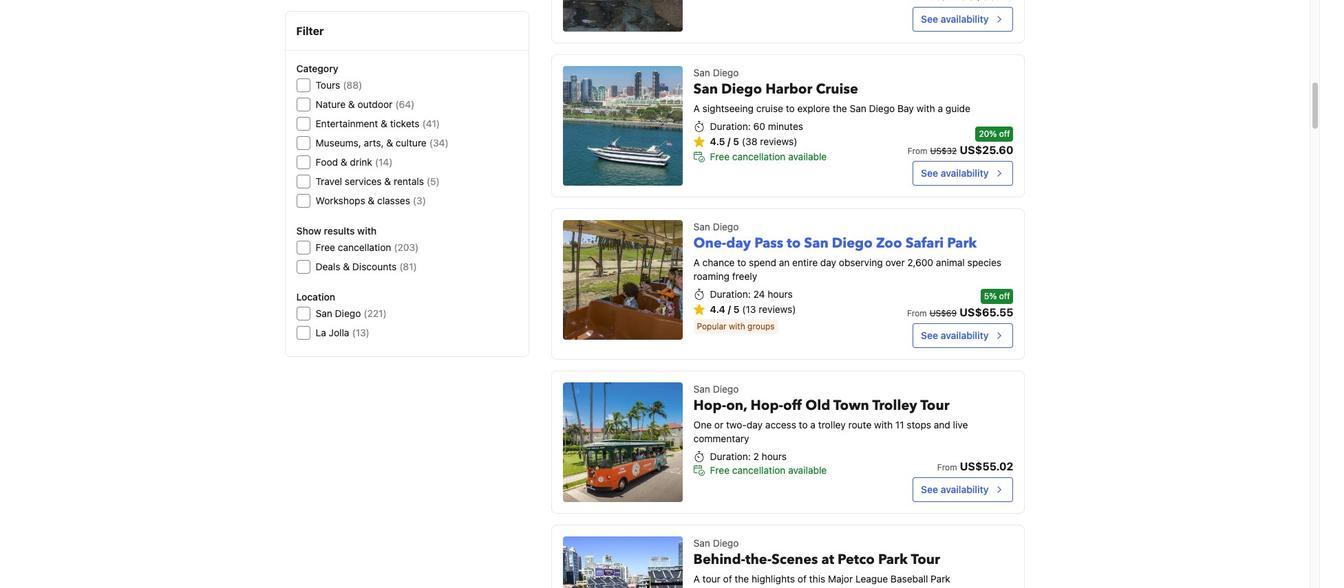 Task type: describe. For each thing, give the bounding box(es) containing it.
one-
[[694, 234, 727, 252]]

20% off from us$32 us$25.60
[[908, 128, 1014, 156]]

see availability for san diego harbor cruise
[[921, 167, 989, 179]]

5 for diego
[[733, 135, 739, 147]]

roaming
[[694, 270, 730, 282]]

& for classes
[[368, 195, 375, 207]]

(14)
[[375, 156, 393, 168]]

(81)
[[399, 261, 417, 273]]

off for san diego harbor cruise
[[999, 128, 1010, 139]]

guide
[[946, 102, 971, 114]]

rentals
[[394, 176, 424, 187]]

60
[[754, 120, 766, 132]]

(13)
[[352, 327, 370, 339]]

this
[[809, 573, 826, 585]]

1 vertical spatial day
[[821, 257, 837, 268]]

popular with groups
[[697, 321, 775, 332]]

drink
[[350, 156, 372, 168]]

2 vertical spatial free
[[710, 464, 730, 476]]

la
[[316, 327, 326, 339]]

see for san diego harbor cruise
[[921, 167, 938, 179]]

zoo
[[876, 234, 902, 252]]

workshops
[[316, 195, 365, 207]]

travel
[[316, 176, 342, 187]]

2,600
[[908, 257, 934, 268]]

(203)
[[394, 242, 419, 253]]

old
[[806, 396, 831, 415]]

availability for san diego harbor cruise
[[941, 167, 989, 179]]

to up an
[[787, 234, 801, 252]]

san inside san diego behind-the-scenes at petco park tour a tour of the highlights of this major league baseball park
[[694, 537, 710, 549]]

5%
[[984, 291, 997, 301]]

route
[[849, 419, 872, 431]]

duration: 60 minutes
[[710, 120, 803, 132]]

nature
[[316, 98, 346, 110]]

the inside san diego san diego harbor cruise a sightseeing cruise to explore the san diego bay with a guide
[[833, 102, 847, 114]]

culture
[[396, 137, 427, 149]]

san diego one-day pass to san diego zoo safari park a chance to spend an entire day observing over 2,600 animal species roaming freely
[[694, 221, 1002, 282]]

the-
[[746, 551, 772, 569]]

stops
[[907, 419, 932, 431]]

entire
[[793, 257, 818, 268]]

(221)
[[364, 308, 387, 319]]

a inside san diego behind-the-scenes at petco park tour a tour of the highlights of this major league baseball park
[[694, 573, 700, 585]]

outdoor
[[358, 98, 393, 110]]

0 vertical spatial day
[[727, 234, 751, 252]]

hours for hop-
[[762, 451, 787, 462]]

free cancellation (203)
[[316, 242, 419, 253]]

workshops & classes (3)
[[316, 195, 426, 207]]

travel services & rentals (5)
[[316, 176, 440, 187]]

tour inside san diego behind-the-scenes at petco park tour a tour of the highlights of this major league baseball park
[[911, 551, 940, 569]]

harbor
[[766, 80, 813, 98]]

show
[[296, 225, 321, 237]]

(34)
[[429, 137, 449, 149]]

access
[[766, 419, 797, 431]]

1 see from the top
[[921, 13, 938, 25]]

services
[[345, 176, 382, 187]]

highlights
[[752, 573, 795, 585]]

category
[[296, 63, 338, 74]]

sightseeing
[[703, 102, 754, 114]]

(64)
[[395, 98, 415, 110]]

baseball
[[891, 573, 928, 585]]

nature & outdoor (64)
[[316, 98, 415, 110]]

one
[[694, 419, 712, 431]]

bay
[[898, 102, 914, 114]]

san inside san diego hop-on, hop-off old town trolley tour one or two-day access to a trolley route with 11 stops and live commentary
[[694, 383, 710, 395]]

location
[[296, 291, 335, 303]]

see availability for hop-on, hop-off old town trolley tour
[[921, 484, 989, 495]]

animal
[[936, 257, 965, 268]]

petco
[[838, 551, 875, 569]]

2 available from the top
[[788, 464, 827, 476]]

two-
[[726, 419, 747, 431]]

entertainment
[[316, 118, 378, 129]]

at
[[822, 551, 834, 569]]

deals
[[316, 261, 340, 273]]

pass
[[755, 234, 784, 252]]

safari
[[906, 234, 944, 252]]

and
[[934, 419, 951, 431]]

(88)
[[343, 79, 362, 91]]

arts,
[[364, 137, 384, 149]]

league
[[856, 573, 888, 585]]

from inside from us$55.02
[[938, 462, 957, 473]]

museums, arts, & culture (34)
[[316, 137, 449, 149]]

results
[[324, 225, 355, 237]]

food
[[316, 156, 338, 168]]

san diego hop-on, hop-off old town trolley tour one or two-day access to a trolley route with 11 stops and live commentary
[[694, 383, 968, 444]]

a for cruise
[[938, 102, 943, 114]]

see for one-day pass to san diego zoo safari park
[[921, 330, 938, 341]]

1 availability from the top
[[941, 13, 989, 25]]

filter
[[296, 25, 324, 37]]

discounts
[[352, 261, 397, 273]]

duration: for on,
[[710, 451, 751, 462]]

1 hop- from the left
[[694, 396, 726, 415]]

2 vertical spatial park
[[931, 573, 951, 585]]

trolley
[[873, 396, 917, 415]]

with inside san diego hop-on, hop-off old town trolley tour one or two-day access to a trolley route with 11 stops and live commentary
[[874, 419, 893, 431]]

& for drink
[[341, 156, 347, 168]]

1 vertical spatial free
[[316, 242, 335, 253]]

species
[[968, 257, 1002, 268]]

& for discounts
[[343, 261, 350, 273]]

town
[[834, 396, 869, 415]]

us$69
[[930, 308, 957, 319]]

1 of from the left
[[723, 573, 732, 585]]

tours (88)
[[316, 79, 362, 91]]



Task type: locate. For each thing, give the bounding box(es) containing it.
available down the trolley at the bottom
[[788, 464, 827, 476]]

behind-the-scenes at petco park tour image
[[563, 537, 683, 589]]

park up baseball
[[878, 551, 908, 569]]

groups
[[748, 321, 775, 332]]

from for one-day pass to san diego zoo safari park
[[907, 308, 927, 319]]

off
[[999, 128, 1010, 139], [999, 291, 1010, 301], [784, 396, 802, 415]]

the inside san diego behind-the-scenes at petco park tour a tour of the highlights of this major league baseball park
[[735, 573, 749, 585]]

1 duration: from the top
[[710, 120, 751, 132]]

see availability
[[921, 13, 989, 25], [921, 167, 989, 179], [921, 330, 989, 341], [921, 484, 989, 495]]

see availability link
[[551, 0, 1025, 43]]

a
[[938, 102, 943, 114], [811, 419, 816, 431]]

free
[[710, 151, 730, 162], [316, 242, 335, 253], [710, 464, 730, 476]]

3 duration: from the top
[[710, 451, 751, 462]]

to inside san diego hop-on, hop-off old town trolley tour one or two-day access to a trolley route with 11 stops and live commentary
[[799, 419, 808, 431]]

(13
[[742, 303, 756, 315]]

from left us$32
[[908, 146, 928, 156]]

food & drink (14)
[[316, 156, 393, 168]]

of left "this"
[[798, 573, 807, 585]]

to inside san diego san diego harbor cruise a sightseeing cruise to explore the san diego bay with a guide
[[786, 102, 795, 114]]

see for hop-on, hop-off old town trolley tour
[[921, 484, 938, 495]]

0 horizontal spatial the
[[735, 573, 749, 585]]

day left access
[[747, 419, 763, 431]]

1 vertical spatial park
[[878, 551, 908, 569]]

1 available from the top
[[788, 151, 827, 162]]

2 vertical spatial a
[[694, 573, 700, 585]]

duration: 24 hours
[[710, 288, 793, 300]]

duration:
[[710, 120, 751, 132], [710, 288, 751, 300], [710, 451, 751, 462]]

4.4
[[710, 303, 726, 315]]

to up minutes
[[786, 102, 795, 114]]

from
[[908, 146, 928, 156], [907, 308, 927, 319], [938, 462, 957, 473]]

park inside san diego one-day pass to san diego zoo safari park a chance to spend an entire day observing over 2,600 animal species roaming freely
[[947, 234, 977, 252]]

1 vertical spatial from
[[907, 308, 927, 319]]

day inside san diego hop-on, hop-off old town trolley tour one or two-day access to a trolley route with 11 stops and live commentary
[[747, 419, 763, 431]]

/ right 4.5
[[728, 135, 731, 147]]

san diego san diego harbor cruise a sightseeing cruise to explore the san diego bay with a guide
[[694, 67, 971, 114]]

san
[[694, 67, 710, 78], [694, 80, 718, 98], [850, 102, 867, 114], [694, 221, 710, 232], [804, 234, 829, 252], [316, 308, 332, 319], [694, 383, 710, 395], [694, 537, 710, 549]]

0 vertical spatial 5
[[733, 135, 739, 147]]

11
[[896, 419, 904, 431]]

san diego zoo image
[[563, 0, 683, 31]]

0 vertical spatial hours
[[768, 288, 793, 300]]

san diego behind-the-scenes at petco park tour a tour of the highlights of this major league baseball park
[[694, 537, 951, 585]]

a left guide on the right
[[938, 102, 943, 114]]

duration: for diego
[[710, 120, 751, 132]]

4.5
[[710, 135, 725, 147]]

5 for day
[[734, 303, 740, 315]]

2 hop- from the left
[[751, 396, 784, 415]]

2 see availability from the top
[[921, 167, 989, 179]]

20%
[[979, 128, 997, 139]]

or
[[715, 419, 724, 431]]

an
[[779, 257, 790, 268]]

us$32
[[930, 146, 957, 156]]

5% off from us$69 us$65.55
[[907, 291, 1014, 319]]

4 see availability from the top
[[921, 484, 989, 495]]

park
[[947, 234, 977, 252], [878, 551, 908, 569], [931, 573, 951, 585]]

(5)
[[427, 176, 440, 187]]

3 a from the top
[[694, 573, 700, 585]]

a left tour
[[694, 573, 700, 585]]

from inside 5% off from us$69 us$65.55
[[907, 308, 927, 319]]

1 vertical spatial /
[[728, 303, 731, 315]]

a left the trolley at the bottom
[[811, 419, 816, 431]]

one-day pass to san diego zoo safari park image
[[563, 220, 683, 340]]

reviews) down 24
[[759, 303, 796, 315]]

1 / from the top
[[728, 135, 731, 147]]

day up 'chance' in the top of the page
[[727, 234, 751, 252]]

reviews) for pass
[[759, 303, 796, 315]]

/
[[728, 135, 731, 147], [728, 303, 731, 315]]

1 vertical spatial a
[[811, 419, 816, 431]]

on,
[[726, 396, 747, 415]]

from for san diego harbor cruise
[[908, 146, 928, 156]]

la jolla (13)
[[316, 327, 370, 339]]

off for one-day pass to san diego zoo safari park
[[999, 291, 1010, 301]]

from inside 20% off from us$32 us$25.60
[[908, 146, 928, 156]]

to
[[786, 102, 795, 114], [787, 234, 801, 252], [738, 257, 747, 268], [799, 419, 808, 431]]

available
[[788, 151, 827, 162], [788, 464, 827, 476]]

0 vertical spatial off
[[999, 128, 1010, 139]]

with up free cancellation (203)
[[357, 225, 377, 237]]

/ for day
[[728, 303, 731, 315]]

2 vertical spatial day
[[747, 419, 763, 431]]

a inside san diego san diego harbor cruise a sightseeing cruise to explore the san diego bay with a guide
[[938, 102, 943, 114]]

hop-
[[694, 396, 726, 415], [751, 396, 784, 415]]

tours
[[316, 79, 340, 91]]

a inside san diego hop-on, hop-off old town trolley tour one or two-day access to a trolley route with 11 stops and live commentary
[[811, 419, 816, 431]]

of right tour
[[723, 573, 732, 585]]

0 horizontal spatial of
[[723, 573, 732, 585]]

1 vertical spatial hours
[[762, 451, 787, 462]]

1 vertical spatial off
[[999, 291, 1010, 301]]

3 see from the top
[[921, 330, 938, 341]]

2 a from the top
[[694, 257, 700, 268]]

with right "bay"
[[917, 102, 935, 114]]

2 vertical spatial duration:
[[710, 451, 751, 462]]

popular
[[697, 321, 727, 332]]

2 of from the left
[[798, 573, 807, 585]]

availability for hop-on, hop-off old town trolley tour
[[941, 484, 989, 495]]

major
[[828, 573, 853, 585]]

0 vertical spatial duration:
[[710, 120, 751, 132]]

minutes
[[768, 120, 803, 132]]

& right deals
[[343, 261, 350, 273]]

live
[[953, 419, 968, 431]]

a inside san diego one-day pass to san diego zoo safari park a chance to spend an entire day observing over 2,600 animal species roaming freely
[[694, 257, 700, 268]]

& for outdoor
[[348, 98, 355, 110]]

1 vertical spatial tour
[[911, 551, 940, 569]]

0 vertical spatial reviews)
[[760, 135, 798, 147]]

0 vertical spatial cancellation
[[732, 151, 786, 162]]

0 vertical spatial free
[[710, 151, 730, 162]]

2 vertical spatial cancellation
[[732, 464, 786, 476]]

& for tickets
[[381, 118, 388, 129]]

cancellation down 4.5 / 5 (38 reviews)
[[732, 151, 786, 162]]

0 vertical spatial a
[[938, 102, 943, 114]]

duration: up the 4.4
[[710, 288, 751, 300]]

free down 4.5
[[710, 151, 730, 162]]

(38
[[742, 135, 758, 147]]

free cancellation available down 4.5 / 5 (38 reviews)
[[710, 151, 827, 162]]

1 a from the top
[[694, 102, 700, 114]]

a for off
[[811, 419, 816, 431]]

off right 5%
[[999, 291, 1010, 301]]

over
[[886, 257, 905, 268]]

san diego harbor cruise image
[[563, 66, 683, 186]]

entertainment & tickets (41)
[[316, 118, 440, 129]]

off inside 20% off from us$32 us$25.60
[[999, 128, 1010, 139]]

diego
[[713, 67, 739, 78], [722, 80, 762, 98], [869, 102, 895, 114], [713, 221, 739, 232], [832, 234, 873, 252], [335, 308, 361, 319], [713, 383, 739, 395], [713, 537, 739, 549]]

2 / from the top
[[728, 303, 731, 315]]

off right '20%' on the right
[[999, 128, 1010, 139]]

see availability for one-day pass to san diego zoo safari park
[[921, 330, 989, 341]]

1 vertical spatial available
[[788, 464, 827, 476]]

jolla
[[329, 327, 349, 339]]

available down minutes
[[788, 151, 827, 162]]

chance
[[703, 257, 735, 268]]

day right the entire
[[821, 257, 837, 268]]

a
[[694, 102, 700, 114], [694, 257, 700, 268], [694, 573, 700, 585]]

to right access
[[799, 419, 808, 431]]

1 horizontal spatial hop-
[[751, 396, 784, 415]]

cancellation down '2'
[[732, 464, 786, 476]]

duration: down sightseeing
[[710, 120, 751, 132]]

hours right 24
[[768, 288, 793, 300]]

0 vertical spatial available
[[788, 151, 827, 162]]

hop- up access
[[751, 396, 784, 415]]

with inside san diego san diego harbor cruise a sightseeing cruise to explore the san diego bay with a guide
[[917, 102, 935, 114]]

cancellation up deals & discounts (81)
[[338, 242, 391, 253]]

free up deals
[[316, 242, 335, 253]]

trolley
[[818, 419, 846, 431]]

observing
[[839, 257, 883, 268]]

& down travel services & rentals (5)
[[368, 195, 375, 207]]

off inside 5% off from us$69 us$65.55
[[999, 291, 1010, 301]]

0 vertical spatial from
[[908, 146, 928, 156]]

& up museums, arts, & culture (34)
[[381, 118, 388, 129]]

0 vertical spatial /
[[728, 135, 731, 147]]

0 horizontal spatial a
[[811, 419, 816, 431]]

behind-
[[694, 551, 746, 569]]

park up animal
[[947, 234, 977, 252]]

hop-on, hop-off old town trolley tour image
[[563, 383, 683, 502]]

us$25.60
[[960, 144, 1014, 156]]

tour
[[921, 396, 950, 415], [911, 551, 940, 569]]

scenes
[[772, 551, 818, 569]]

tickets
[[390, 118, 420, 129]]

1 horizontal spatial a
[[938, 102, 943, 114]]

tour up baseball
[[911, 551, 940, 569]]

3 availability from the top
[[941, 330, 989, 341]]

reviews) down minutes
[[760, 135, 798, 147]]

& down (88)
[[348, 98, 355, 110]]

2 vertical spatial off
[[784, 396, 802, 415]]

park right baseball
[[931, 573, 951, 585]]

explore
[[798, 102, 830, 114]]

classes
[[377, 195, 410, 207]]

spend
[[749, 257, 777, 268]]

& left drink
[[341, 156, 347, 168]]

off up access
[[784, 396, 802, 415]]

duration: down commentary
[[710, 451, 751, 462]]

2 see from the top
[[921, 167, 938, 179]]

san diego (221)
[[316, 308, 387, 319]]

0 vertical spatial free cancellation available
[[710, 151, 827, 162]]

with down (13
[[729, 321, 745, 332]]

2 availability from the top
[[941, 167, 989, 179]]

0 horizontal spatial hop-
[[694, 396, 726, 415]]

cruise
[[816, 80, 858, 98]]

3 see availability from the top
[[921, 330, 989, 341]]

2 free cancellation available from the top
[[710, 464, 827, 476]]

0 vertical spatial tour
[[921, 396, 950, 415]]

reviews) for harbor
[[760, 135, 798, 147]]

duration: 2 hours
[[710, 451, 787, 462]]

hours
[[768, 288, 793, 300], [762, 451, 787, 462]]

1 vertical spatial the
[[735, 573, 749, 585]]

with left 11
[[874, 419, 893, 431]]

1 vertical spatial 5
[[734, 303, 740, 315]]

diego inside san diego hop-on, hop-off old town trolley tour one or two-day access to a trolley route with 11 stops and live commentary
[[713, 383, 739, 395]]

2 vertical spatial from
[[938, 462, 957, 473]]

the down 'cruise'
[[833, 102, 847, 114]]

us$55.02
[[960, 460, 1014, 473]]

cruise
[[756, 102, 783, 114]]

(3)
[[413, 195, 426, 207]]

1 free cancellation available from the top
[[710, 151, 827, 162]]

from left us$55.02
[[938, 462, 957, 473]]

duration: for day
[[710, 288, 751, 300]]

availability for one-day pass to san diego zoo safari park
[[941, 330, 989, 341]]

tour
[[703, 573, 721, 585]]

free cancellation available down '2'
[[710, 464, 827, 476]]

hours right '2'
[[762, 451, 787, 462]]

24
[[754, 288, 765, 300]]

1 vertical spatial a
[[694, 257, 700, 268]]

2 duration: from the top
[[710, 288, 751, 300]]

the down the-
[[735, 573, 749, 585]]

0 vertical spatial park
[[947, 234, 977, 252]]

museums,
[[316, 137, 361, 149]]

0 vertical spatial a
[[694, 102, 700, 114]]

1 see availability from the top
[[921, 13, 989, 25]]

5 left (38
[[733, 135, 739, 147]]

a left sightseeing
[[694, 102, 700, 114]]

from left us$69
[[907, 308, 927, 319]]

4 availability from the top
[[941, 484, 989, 495]]

free down commentary
[[710, 464, 730, 476]]

& down (14)
[[384, 176, 391, 187]]

1 horizontal spatial of
[[798, 573, 807, 585]]

diego inside san diego behind-the-scenes at petco park tour a tour of the highlights of this major league baseball park
[[713, 537, 739, 549]]

a up roaming
[[694, 257, 700, 268]]

1 vertical spatial duration:
[[710, 288, 751, 300]]

from us$55.02
[[938, 460, 1014, 473]]

off inside san diego hop-on, hop-off old town trolley tour one or two-day access to a trolley route with 11 stops and live commentary
[[784, 396, 802, 415]]

1 vertical spatial cancellation
[[338, 242, 391, 253]]

tour up the and
[[921, 396, 950, 415]]

2
[[754, 451, 759, 462]]

a inside san diego san diego harbor cruise a sightseeing cruise to explore the san diego bay with a guide
[[694, 102, 700, 114]]

to up freely
[[738, 257, 747, 268]]

1 vertical spatial reviews)
[[759, 303, 796, 315]]

1 horizontal spatial the
[[833, 102, 847, 114]]

/ for diego
[[728, 135, 731, 147]]

1 vertical spatial free cancellation available
[[710, 464, 827, 476]]

& right arts,
[[386, 137, 393, 149]]

4 see from the top
[[921, 484, 938, 495]]

tour inside san diego hop-on, hop-off old town trolley tour one or two-day access to a trolley route with 11 stops and live commentary
[[921, 396, 950, 415]]

hop- up the one
[[694, 396, 726, 415]]

5 left (13
[[734, 303, 740, 315]]

hours for pass
[[768, 288, 793, 300]]

4.5 / 5 (38 reviews)
[[710, 135, 798, 147]]

/ right the 4.4
[[728, 303, 731, 315]]

0 vertical spatial the
[[833, 102, 847, 114]]



Task type: vqa. For each thing, say whether or not it's contained in the screenshot.
Petco
yes



